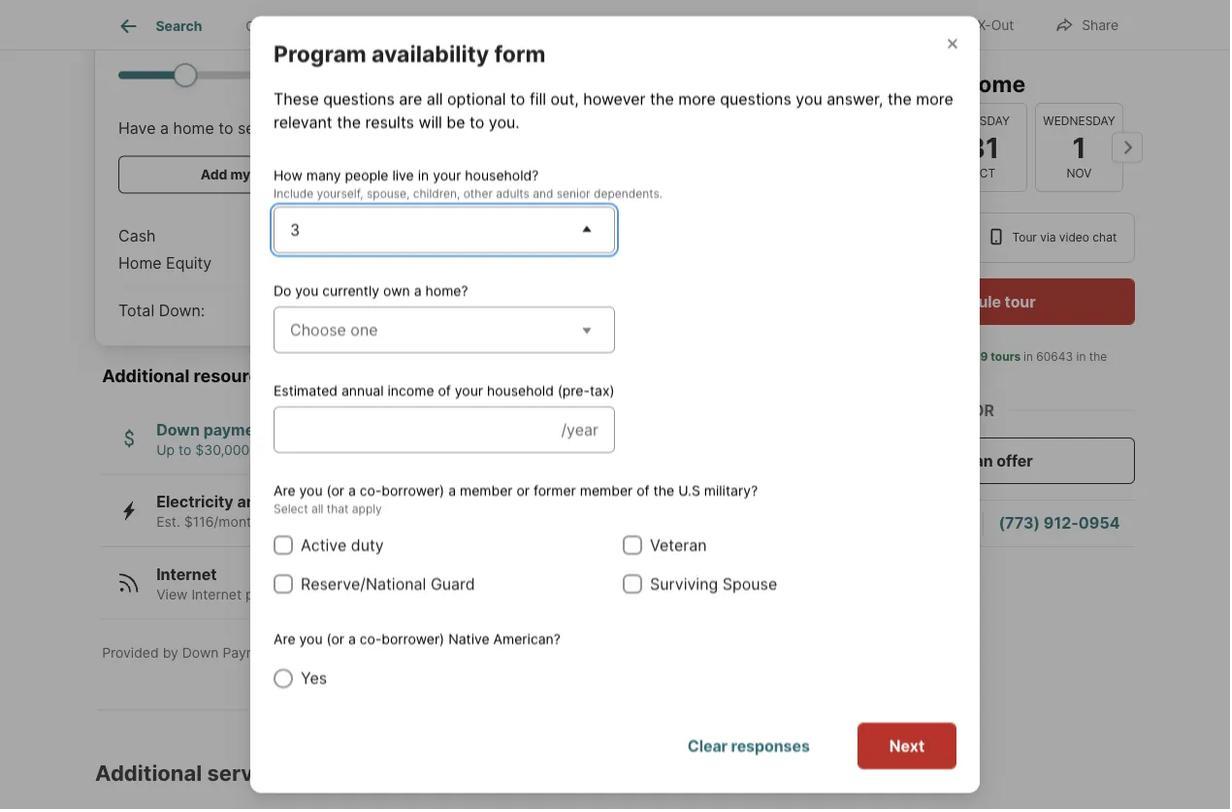 Task type: locate. For each thing, give the bounding box(es) containing it.
0 vertical spatial your
[[433, 167, 461, 183]]

$57,000 (20%) tooltip
[[95, 0, 802, 346]]

in
[[418, 167, 429, 183], [1024, 350, 1033, 364], [1077, 350, 1086, 364]]

do
[[274, 282, 292, 299]]

provided
[[102, 645, 159, 662]]

1 are from the top
[[274, 482, 296, 498]]

to left sell?
[[219, 119, 233, 138]]

home up add
[[173, 119, 214, 138]]

you left go
[[796, 89, 823, 108]]

video
[[1060, 230, 1090, 245]]

and right 'plans'
[[284, 587, 308, 603]]

additional for additional services
[[95, 761, 202, 787]]

1 horizontal spatial member
[[580, 482, 633, 498]]

(or inside are you (or a co-borrower) a member or former member of the u.s military? select all that apply
[[326, 482, 344, 498]]

0 vertical spatial co-
[[360, 482, 382, 498]]

down
[[156, 421, 200, 440], [182, 645, 219, 662]]

and right adults
[[533, 186, 554, 201]]

your left household
[[455, 382, 483, 399]]

annual
[[342, 382, 384, 399]]

1 horizontal spatial in
[[1024, 350, 1033, 364]]

0 horizontal spatial available
[[254, 442, 310, 459]]

all inside these questions are all optional to fill out, however the more questions you answer, the more relevant the results will be to you.
[[427, 89, 443, 108]]

1 vertical spatial of
[[637, 482, 650, 498]]

and inside electricity and solar est. $116/month, save                  $116 with rooftop solar
[[237, 493, 266, 512]]

Down Payment Slider range field
[[118, 63, 417, 86]]

(773)
[[999, 514, 1040, 533]]

chat
[[1093, 230, 1117, 245]]

nov
[[1067, 166, 1092, 180]]

internet up view
[[156, 565, 217, 584]]

(pre-
[[558, 382, 590, 399]]

0 vertical spatial solar
[[269, 493, 307, 512]]

x-out
[[978, 17, 1014, 33]]

to left fill
[[511, 89, 525, 108]]

and up $116/month,
[[237, 493, 266, 512]]

0 horizontal spatial solar
[[269, 493, 307, 512]]

your up children,
[[433, 167, 461, 183]]

(or
[[326, 482, 344, 498], [326, 631, 344, 647]]

2 co- from the top
[[360, 631, 382, 647]]

the right answer,
[[888, 89, 912, 108]]

1 vertical spatial tour
[[1005, 292, 1036, 311]]

0 vertical spatial tour
[[867, 70, 913, 97]]

your
[[433, 167, 461, 183], [455, 382, 483, 399]]

available for assistance
[[254, 442, 310, 459]]

last
[[876, 367, 896, 381]]

are
[[274, 482, 296, 498], [274, 631, 296, 647]]

0 horizontal spatial in
[[418, 167, 429, 183]]

borrower) for native
[[382, 631, 445, 647]]

program availability form element
[[274, 16, 569, 67]]

tuesday
[[957, 114, 1010, 128]]

in right 60643
[[1077, 350, 1086, 364]]

0 horizontal spatial tour
[[867, 70, 913, 97]]

available inside down payment assistance up to $30,000 available from 14 programs
[[254, 442, 310, 459]]

solar up 'save'
[[269, 493, 307, 512]]

estimated annual income of your household (pre-tax)
[[274, 382, 615, 399]]

$116/month,
[[184, 514, 263, 531]]

1 horizontal spatial this
[[918, 70, 959, 97]]

tax
[[539, 18, 559, 34]]

your inside how many people live in your household? include yourself, spouse, children, other adults and senior dependents.
[[433, 167, 461, 183]]

available down assistance
[[254, 442, 310, 459]]

0 vertical spatial of
[[438, 382, 451, 399]]

1 vertical spatial available
[[375, 587, 432, 603]]

1 horizontal spatial of
[[637, 482, 650, 498]]

are up select
[[274, 482, 296, 498]]

borrower) for a
[[382, 482, 445, 498]]

1 vertical spatial internet
[[192, 587, 242, 603]]

sale
[[495, 18, 523, 34]]

a right resource, in the left of the page
[[348, 631, 356, 647]]

down payment assistance up to $30,000 available from 14 programs
[[156, 421, 427, 459]]

tour via video chat list box
[[832, 213, 1135, 263]]

tab list
[[95, 0, 739, 49]]

member left or
[[460, 482, 513, 498]]

0 vertical spatial are
[[274, 482, 296, 498]]

to right the up
[[179, 442, 192, 459]]

income
[[388, 382, 434, 399]]

1 vertical spatial borrower)
[[382, 631, 445, 647]]

property
[[350, 18, 405, 34]]

allconnect
[[439, 645, 509, 662]]

home right guard
[[484, 587, 520, 603]]

former
[[534, 482, 576, 498]]

in right live
[[418, 167, 429, 183]]

0 horizontal spatial all
[[311, 502, 324, 516]]

60643
[[1037, 350, 1073, 364]]

schools tab
[[629, 3, 723, 49]]

internet right view
[[192, 587, 242, 603]]

1 member from the left
[[460, 482, 513, 498]]

schedule tour button
[[832, 278, 1135, 325]]

of left u.s
[[637, 482, 650, 498]]

favorite button
[[815, 4, 926, 44]]

however
[[583, 89, 646, 108]]

resources
[[194, 366, 279, 387]]

reserve/national guard
[[301, 574, 475, 593]]

are for are you (or a co-borrower) native american?
[[274, 631, 296, 647]]

1 horizontal spatial available
[[375, 587, 432, 603]]

of right income
[[438, 382, 451, 399]]

1 vertical spatial this
[[457, 587, 480, 603]]

2 (or from the top
[[326, 631, 344, 647]]

co- inside are you (or a co-borrower) a member or former member of the u.s military? select all that apply
[[360, 482, 382, 498]]

Active duty checkbox
[[274, 535, 293, 555]]

0 horizontal spatial member
[[460, 482, 513, 498]]

down inside down payment assistance up to $30,000 available from 14 programs
[[156, 421, 200, 440]]

2 borrower) from the top
[[382, 631, 445, 647]]

tour right go
[[867, 70, 913, 97]]

more
[[679, 89, 716, 108], [916, 89, 954, 108]]

more right answer,
[[916, 89, 954, 108]]

tour right schedule
[[1005, 292, 1036, 311]]

choose one
[[290, 320, 378, 339]]

wednesday 1 nov
[[1043, 114, 1116, 180]]

next image
[[1112, 132, 1143, 163]]

sale & tax history
[[495, 18, 607, 34]]

program
[[274, 39, 367, 67]]

spouse,
[[367, 186, 410, 201]]

home inside internet view internet plans and providers available for this home
[[484, 587, 520, 603]]

all up will
[[427, 89, 443, 108]]

available left for
[[375, 587, 432, 603]]

to right be
[[470, 112, 485, 131]]

31
[[967, 130, 1000, 164]]

30
[[899, 367, 914, 381]]

choose
[[290, 320, 346, 339]]

home up include
[[253, 167, 290, 183]]

2 member from the left
[[580, 482, 633, 498]]

a right the have
[[160, 119, 169, 138]]

you up the yes
[[299, 631, 323, 647]]

1 vertical spatial down
[[182, 645, 219, 662]]

this up tuesday
[[918, 70, 959, 97]]

1 vertical spatial additional
[[95, 761, 202, 787]]

schedule tour
[[931, 292, 1036, 311]]

0 horizontal spatial of
[[438, 382, 451, 399]]

currently
[[322, 282, 380, 299]]

are inside are you (or a co-borrower) a member or former member of the u.s military? select all that apply
[[274, 482, 296, 498]]

all left that
[[311, 502, 324, 516]]

1 borrower) from the top
[[382, 482, 445, 498]]

this right for
[[457, 587, 480, 603]]

in right tours
[[1024, 350, 1033, 364]]

of inside are you (or a co-borrower) a member or former member of the u.s military? select all that apply
[[637, 482, 650, 498]]

tour via video chat
[[1013, 230, 1117, 245]]

1 vertical spatial co-
[[360, 631, 382, 647]]

questions up results
[[323, 89, 395, 108]]

more down schools tab
[[679, 89, 716, 108]]

solar right rooftop
[[417, 514, 448, 531]]

912-
[[1044, 514, 1079, 533]]

0 vertical spatial (or
[[326, 482, 344, 498]]

relevant
[[274, 112, 333, 131]]

None button
[[843, 102, 932, 193], [939, 103, 1028, 192], [1035, 103, 1124, 192], [843, 102, 932, 193], [939, 103, 1028, 192], [1035, 103, 1124, 192]]

1 horizontal spatial tour
[[1005, 292, 1036, 311]]

0 horizontal spatial questions
[[323, 89, 395, 108]]

tour for go
[[867, 70, 913, 97]]

1 vertical spatial (or
[[326, 631, 344, 647]]

to
[[511, 89, 525, 108], [470, 112, 485, 131], [219, 119, 233, 138], [179, 442, 192, 459]]

by
[[163, 645, 178, 662]]

property details
[[350, 18, 452, 34]]

the right 60643
[[1090, 350, 1108, 364]]

0 vertical spatial down
[[156, 421, 200, 440]]

1 questions from the left
[[323, 89, 395, 108]]

1 (or from the top
[[326, 482, 344, 498]]

tour inside button
[[1005, 292, 1036, 311]]

1 co- from the top
[[360, 482, 382, 498]]

questions left go
[[720, 89, 792, 108]]

payment
[[203, 421, 270, 440]]

2 horizontal spatial in
[[1077, 350, 1086, 364]]

co- for a
[[360, 482, 382, 498]]

0 horizontal spatial this
[[457, 587, 480, 603]]

down up the up
[[156, 421, 200, 440]]

you up select
[[299, 482, 323, 498]]

save
[[267, 514, 297, 531]]

form
[[494, 39, 546, 67]]

available inside internet view internet plans and providers available for this home
[[375, 587, 432, 603]]

providers
[[311, 587, 372, 603]]

additional
[[102, 366, 190, 387], [95, 761, 202, 787]]

and
[[533, 186, 554, 201], [237, 493, 266, 512], [284, 587, 308, 603], [411, 645, 435, 662]]

the
[[650, 89, 674, 108], [888, 89, 912, 108], [337, 112, 361, 131], [1090, 350, 1108, 364], [654, 482, 675, 498]]

tab list containing search
[[95, 0, 739, 49]]

1 horizontal spatial questions
[[720, 89, 792, 108]]

resource,
[[283, 645, 346, 662]]

you inside these questions are all optional to fill out, however the more questions you answer, the more relevant the results will be to you.
[[796, 89, 823, 108]]

additional resources
[[102, 366, 279, 387]]

0 vertical spatial available
[[254, 442, 310, 459]]

view
[[156, 587, 188, 603]]

tour
[[867, 70, 913, 97], [1005, 292, 1036, 311]]

co- down providers
[[360, 631, 382, 647]]

borrower) up rooftop
[[382, 482, 445, 498]]

to inside down payment assistance up to $30,000 available from 14 programs
[[179, 442, 192, 459]]

co- up apply
[[360, 482, 382, 498]]

in the last 30 days
[[876, 350, 1111, 381]]

you right do
[[295, 282, 319, 299]]

available for internet
[[375, 587, 432, 603]]

are up yes option
[[274, 631, 296, 647]]

0 vertical spatial all
[[427, 89, 443, 108]]

borrower) inside are you (or a co-borrower) a member or former member of the u.s military? select all that apply
[[382, 482, 445, 498]]

(or up that
[[326, 482, 344, 498]]

(or down providers
[[326, 631, 344, 647]]

(or for are you (or a co-borrower) native american?
[[326, 631, 344, 647]]

a inside $57,000 (20%) tooltip
[[160, 119, 169, 138]]

start an offer button
[[832, 438, 1135, 484]]

1 horizontal spatial more
[[916, 89, 954, 108]]

share button
[[1039, 4, 1135, 44]]

1 vertical spatial solar
[[417, 514, 448, 531]]

surviving spouse
[[650, 574, 778, 593]]

add my home equity
[[201, 167, 335, 183]]

go tour this home
[[832, 70, 1026, 97]]

answer,
[[827, 89, 884, 108]]

a
[[160, 119, 169, 138], [414, 282, 422, 299], [348, 482, 356, 498], [448, 482, 456, 498], [348, 631, 356, 647]]

you
[[796, 89, 823, 108], [295, 282, 319, 299], [299, 482, 323, 498], [299, 631, 323, 647]]

clear responses button
[[656, 723, 842, 770]]

member right former
[[580, 482, 633, 498]]

0 vertical spatial borrower)
[[382, 482, 445, 498]]

borrower) down for
[[382, 631, 445, 647]]

1 horizontal spatial all
[[427, 89, 443, 108]]

in inside how many people live in your household? include yourself, spouse, children, other adults and senior dependents.
[[418, 167, 429, 183]]

0 horizontal spatial more
[[679, 89, 716, 108]]

next button
[[858, 723, 957, 770]]

these
[[274, 89, 319, 108]]

2 are from the top
[[274, 631, 296, 647]]

1 vertical spatial all
[[311, 502, 324, 516]]

None text field
[[135, 0, 296, 20], [328, 0, 400, 20], [135, 0, 296, 20], [328, 0, 400, 20]]

household?
[[465, 167, 539, 183]]

results
[[365, 112, 414, 131]]

you inside are you (or a co-borrower) a member or former member of the u.s military? select all that apply
[[299, 482, 323, 498]]

a right own
[[414, 282, 422, 299]]

a left or
[[448, 482, 456, 498]]

down right by
[[182, 645, 219, 662]]

electricity and solar est. $116/month, save                  $116 with rooftop solar
[[156, 493, 448, 531]]

add my home equity button
[[118, 156, 417, 194]]

the left u.s
[[654, 482, 675, 498]]

$30,000
[[195, 442, 250, 459]]

(or for are you (or a co-borrower) a member or former member of the u.s military? select all that apply
[[326, 482, 344, 498]]

assistance
[[274, 421, 356, 440]]

option
[[832, 213, 973, 263]]

1 vertical spatial are
[[274, 631, 296, 647]]

yourself,
[[317, 186, 364, 201]]

(773) 912-0954
[[999, 514, 1120, 533]]

0 vertical spatial additional
[[102, 366, 190, 387]]



Task type: vqa. For each thing, say whether or not it's contained in the screenshot.
email field email field
no



Task type: describe. For each thing, give the bounding box(es) containing it.
2 questions from the left
[[720, 89, 792, 108]]

1 more from the left
[[679, 89, 716, 108]]

the left results
[[337, 112, 361, 131]]

schedule
[[931, 292, 1001, 311]]

program availability form
[[274, 39, 546, 67]]

from
[[313, 442, 343, 459]]

go
[[832, 70, 862, 97]]

(20%)
[[365, 301, 417, 322]]

senior
[[557, 186, 591, 201]]

the inside are you (or a co-borrower) a member or former member of the u.s military? select all that apply
[[654, 482, 675, 498]]

surviving
[[650, 574, 718, 593]]

search link
[[117, 15, 202, 38]]

the right however
[[650, 89, 674, 108]]

$57,000 (20%)
[[289, 301, 417, 322]]

plans
[[246, 587, 280, 603]]

total
[[118, 302, 154, 321]]

availability
[[372, 39, 489, 67]]

internet view internet plans and providers available for this home
[[156, 565, 520, 603]]

have
[[118, 119, 156, 138]]

1 vertical spatial your
[[455, 382, 483, 399]]

a up that
[[348, 482, 356, 498]]

are for are you (or a co-borrower) a member or former member of the u.s military? select all that apply
[[274, 482, 296, 498]]

co- for native
[[360, 631, 382, 647]]

my
[[231, 167, 250, 183]]

services
[[207, 761, 297, 787]]

days
[[917, 367, 943, 381]]

0 vertical spatial this
[[918, 70, 959, 97]]

&
[[527, 18, 535, 34]]

apply
[[352, 502, 382, 516]]

3
[[290, 220, 300, 239]]

clear
[[688, 737, 728, 756]]

additional for additional resources
[[102, 366, 190, 387]]

favorite
[[859, 17, 910, 33]]

own
[[383, 282, 410, 299]]

14
[[347, 442, 362, 459]]

x-out button
[[934, 4, 1031, 44]]

adults
[[496, 186, 530, 201]]

the inside in the last 30 days
[[1090, 350, 1108, 364]]

tuesday 31 oct
[[957, 114, 1010, 180]]

and inside how many people live in your household? include yourself, spouse, children, other adults and senior dependents.
[[533, 186, 554, 201]]

Yes radio
[[274, 669, 293, 688]]

be
[[447, 112, 465, 131]]

to inside $57,000 (20%) tooltip
[[219, 119, 233, 138]]

1
[[1073, 130, 1086, 164]]

provided by down payment resource, wattbuy, and allconnect
[[102, 645, 509, 662]]

are you (or a co-borrower) a member or former member of the u.s military? select all that apply
[[274, 482, 758, 516]]

overview tab
[[224, 3, 328, 49]]

fill
[[530, 89, 546, 108]]

out,
[[551, 89, 579, 108]]

have a home to sell?
[[118, 119, 270, 138]]

active duty
[[301, 535, 384, 554]]

wattbuy,
[[350, 645, 407, 662]]

how
[[274, 167, 303, 183]]

that
[[327, 502, 349, 516]]

people
[[345, 167, 389, 183]]

0954
[[1079, 514, 1120, 533]]

one
[[351, 320, 378, 339]]

home up tuesday
[[965, 70, 1026, 97]]

you for are you (or a co-borrower) a member or former member of the u.s military? select all that apply
[[299, 482, 323, 498]]

next
[[890, 737, 925, 756]]

home equity
[[118, 254, 212, 273]]

tours
[[991, 350, 1021, 364]]

or
[[972, 401, 995, 420]]

history
[[563, 18, 607, 34]]

out
[[991, 17, 1014, 33]]

live
[[392, 167, 414, 183]]

home
[[118, 254, 162, 273]]

tour via video chat option
[[973, 213, 1135, 263]]

schools
[[650, 18, 701, 34]]

electricity
[[156, 493, 234, 512]]

tour for schedule
[[1005, 292, 1036, 311]]

in inside in the last 30 days
[[1077, 350, 1086, 364]]

oct
[[971, 166, 996, 180]]

x-
[[978, 17, 991, 33]]

equity
[[166, 254, 212, 273]]

No radio
[[274, 707, 293, 727]]

$0
[[398, 254, 417, 273]]

active
[[301, 535, 347, 554]]

19 tours in 60643
[[975, 350, 1073, 364]]

program availability form dialog
[[250, 16, 980, 809]]

2 more from the left
[[916, 89, 954, 108]]

start
[[934, 451, 971, 470]]

Veteran checkbox
[[623, 535, 642, 555]]

19
[[975, 350, 988, 364]]

other
[[464, 186, 493, 201]]

this inside internet view internet plans and providers available for this home
[[457, 587, 480, 603]]

home inside button
[[253, 167, 290, 183]]

$57,000
[[289, 301, 361, 322]]

Surviving Spouse checkbox
[[623, 574, 642, 594]]

dependents.
[[594, 186, 663, 201]]

do you currently own a home?
[[274, 282, 468, 299]]

all inside are you (or a co-borrower) a member or former member of the u.s military? select all that apply
[[311, 502, 324, 516]]

programs
[[366, 442, 427, 459]]

rooftop
[[366, 514, 413, 531]]

clear responses
[[688, 737, 810, 756]]

american?
[[494, 631, 561, 647]]

these questions are all optional to fill out, however the more questions you answer, the more relevant the results will be to you.
[[274, 89, 954, 131]]

and right wattbuy,
[[411, 645, 435, 662]]

(773) 912-0954 link
[[999, 514, 1120, 533]]

Reserve/National Guard checkbox
[[274, 574, 293, 594]]

share
[[1082, 17, 1119, 33]]

sell?
[[238, 119, 270, 138]]

you for are you (or a co-borrower) native american?
[[299, 631, 323, 647]]

how many people live in your household? include yourself, spouse, children, other adults and senior dependents.
[[274, 167, 663, 201]]

you for do you currently own a home?
[[295, 282, 319, 299]]

0 vertical spatial internet
[[156, 565, 217, 584]]

reserve/national
[[301, 574, 426, 593]]

1 horizontal spatial solar
[[417, 514, 448, 531]]

yes
[[301, 669, 327, 687]]

sale & tax history tab
[[474, 3, 629, 49]]

you.
[[489, 112, 520, 131]]

offer
[[997, 451, 1033, 470]]

and inside internet view internet plans and providers available for this home
[[284, 587, 308, 603]]

$116
[[301, 514, 331, 531]]

property details tab
[[328, 3, 474, 49]]



